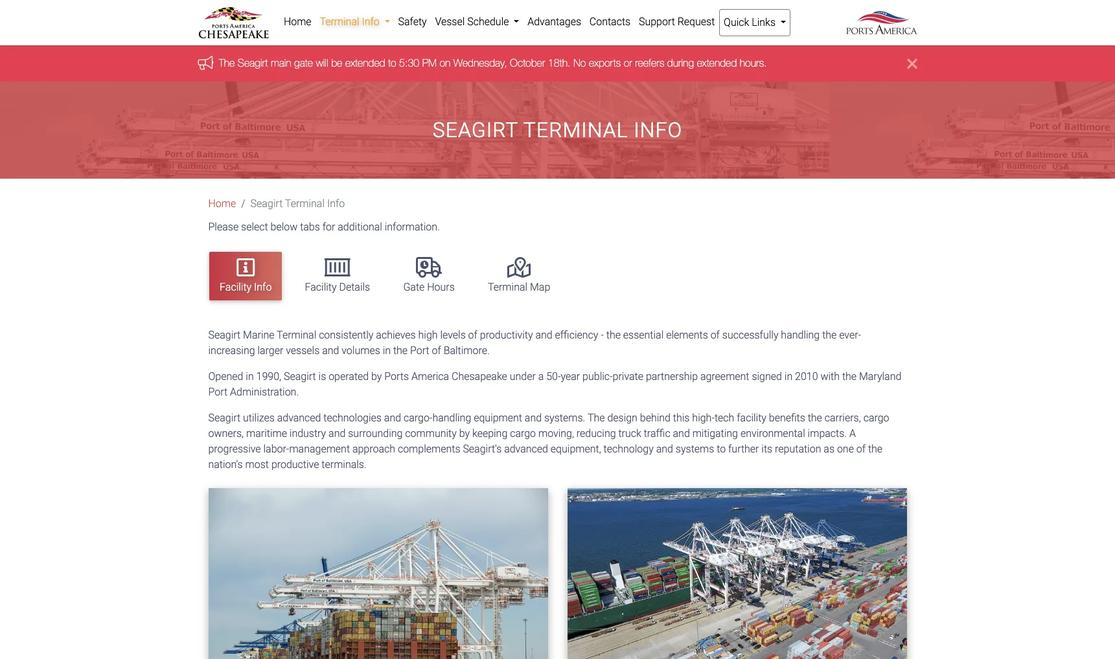 Task type: describe. For each thing, give the bounding box(es) containing it.
high-
[[693, 412, 715, 424]]

private
[[613, 371, 644, 383]]

a
[[538, 371, 544, 383]]

the inside alert
[[219, 57, 235, 69]]

impacts.
[[808, 428, 847, 440]]

support request link
[[635, 9, 719, 35]]

most
[[245, 459, 269, 471]]

as
[[824, 443, 835, 455]]

and left efficiency
[[536, 329, 553, 341]]

further
[[729, 443, 759, 455]]

seagirt marine terminal consistently achieves high levels of productivity and efficiency - the essential elements of successfully handling the ever- increasing larger vessels and volumes in the port of baltimore.
[[208, 329, 862, 357]]

gate hours
[[403, 281, 455, 294]]

in inside seagirt marine terminal consistently achieves high levels of productivity and efficiency - the essential elements of successfully handling the ever- increasing larger vessels and volumes in the port of baltimore.
[[383, 345, 391, 357]]

close image
[[908, 56, 918, 72]]

equipment,
[[551, 443, 601, 455]]

carriers,
[[825, 412, 861, 424]]

equipment
[[474, 412, 522, 424]]

by inside opened in 1990, seagirt is operated by ports america chesapeake under a 50-year public-private partnership agreement signed in 2010 with the maryland port administration.
[[371, 371, 382, 383]]

gate
[[294, 57, 313, 69]]

quick
[[724, 16, 750, 29]]

1 vertical spatial home link
[[208, 198, 236, 210]]

0 vertical spatial advanced
[[277, 412, 321, 424]]

the seagirt main gate will be extended to 5:30 pm on wednesday, october 18th.  no exports or reefers during extended hours. alert
[[0, 46, 1116, 82]]

seagirt inside opened in 1990, seagirt is operated by ports america chesapeake under a 50-year public-private partnership agreement signed in 2010 with the maryland port administration.
[[284, 371, 316, 383]]

technologies
[[324, 412, 382, 424]]

be
[[331, 57, 343, 69]]

wednesday,
[[454, 57, 507, 69]]

2 extended from the left
[[697, 57, 737, 69]]

facility details
[[305, 281, 370, 294]]

maritime
[[246, 428, 287, 440]]

port inside opened in 1990, seagirt is operated by ports america chesapeake under a 50-year public-private partnership agreement signed in 2010 with the maryland port administration.
[[208, 386, 228, 398]]

seagirt's
[[463, 443, 502, 455]]

with
[[821, 371, 840, 383]]

opened
[[208, 371, 243, 383]]

50-
[[547, 371, 561, 383]]

the inside opened in 1990, seagirt is operated by ports america chesapeake under a 50-year public-private partnership agreement signed in 2010 with the maryland port administration.
[[843, 371, 857, 383]]

ever-
[[840, 329, 862, 341]]

seagirt inside seagirt marine terminal consistently achieves high levels of productivity and efficiency - the essential elements of successfully handling the ever- increasing larger vessels and volumes in the port of baltimore.
[[208, 329, 241, 341]]

please select below tabs for additional information.
[[208, 221, 440, 234]]

5:30
[[399, 57, 420, 69]]

successfully
[[723, 329, 779, 341]]

terminal info link
[[316, 9, 394, 35]]

links
[[752, 16, 776, 29]]

this
[[673, 412, 690, 424]]

design
[[608, 412, 638, 424]]

truck
[[619, 428, 642, 440]]

facility for facility info
[[220, 281, 252, 294]]

a
[[850, 428, 856, 440]]

complements
[[398, 443, 461, 455]]

vessel schedule
[[435, 16, 512, 28]]

mitigating
[[693, 428, 738, 440]]

reefers
[[635, 57, 665, 69]]

the seagirt main gate will be extended to 5:30 pm on wednesday, october 18th.  no exports or reefers during extended hours.
[[219, 57, 767, 69]]

to inside the seagirt utilizes advanced technologies and cargo-handling equipment and systems. the design behind this high-tech facility benefits the carriers, cargo owners, maritime industry and surrounding community by keeping cargo moving, reducing truck traffic and mitigating environmental impacts.  a progressive labor-management approach complements seagirt's advanced equipment, technology and systems to further its reputation as one of the nation's most productive terminals.
[[717, 443, 726, 455]]

1990,
[[256, 371, 281, 383]]

maryland
[[860, 371, 902, 383]]

behind
[[640, 412, 671, 424]]

seagirt inside the seagirt utilizes advanced technologies and cargo-handling equipment and systems. the design behind this high-tech facility benefits the carriers, cargo owners, maritime industry and surrounding community by keeping cargo moving, reducing truck traffic and mitigating environmental impacts.  a progressive labor-management approach complements seagirt's advanced equipment, technology and systems to further its reputation as one of the nation's most productive terminals.
[[208, 412, 241, 424]]

the down achieves
[[393, 345, 408, 357]]

quick links
[[724, 16, 778, 29]]

vessels
[[286, 345, 320, 357]]

terminal map
[[488, 281, 550, 294]]

the seagirt main gate will be extended to 5:30 pm on wednesday, october 18th.  no exports or reefers during extended hours. link
[[219, 57, 767, 69]]

1 horizontal spatial home link
[[280, 9, 316, 35]]

seagirt inside alert
[[238, 57, 268, 69]]

tab list containing facility info
[[203, 246, 918, 307]]

partnership
[[646, 371, 698, 383]]

tech
[[715, 412, 735, 424]]

safety link
[[394, 9, 431, 35]]

for
[[323, 221, 335, 234]]

please
[[208, 221, 239, 234]]

baltimore.
[[444, 345, 490, 357]]

its
[[762, 443, 773, 455]]

community
[[405, 428, 457, 440]]

home for the rightmost home "link"
[[284, 16, 312, 28]]

-
[[601, 329, 604, 341]]

chesapeake
[[452, 371, 507, 383]]

tab panel containing seagirt marine terminal consistently achieves high levels of productivity and efficiency - the essential elements of successfully handling the ever- increasing larger vessels and volumes in the port of baltimore.
[[199, 328, 917, 660]]

elements
[[666, 329, 708, 341]]

contacts link
[[586, 9, 635, 35]]

and down consistently
[[322, 345, 339, 357]]

and up the moving,
[[525, 412, 542, 424]]

or
[[624, 57, 632, 69]]

essential
[[623, 329, 664, 341]]

will
[[316, 57, 328, 69]]

and up surrounding in the bottom left of the page
[[384, 412, 401, 424]]

1 seagirt terminal image from the left
[[208, 488, 548, 660]]

the left 'ever-'
[[823, 329, 837, 341]]

0 horizontal spatial in
[[246, 371, 254, 383]]

terminal map link
[[478, 252, 561, 301]]

request
[[678, 16, 715, 28]]

increasing
[[208, 345, 255, 357]]

surrounding
[[348, 428, 403, 440]]

gate hours link
[[393, 252, 465, 301]]

safety
[[398, 16, 427, 28]]



Task type: locate. For each thing, give the bounding box(es) containing it.
0 horizontal spatial handling
[[433, 412, 471, 424]]

keeping
[[473, 428, 508, 440]]

nation's
[[208, 459, 243, 471]]

0 vertical spatial to
[[388, 57, 396, 69]]

vessel schedule link
[[431, 9, 524, 35]]

ports
[[385, 371, 409, 383]]

productive
[[272, 459, 319, 471]]

of down high
[[432, 345, 441, 357]]

operated
[[329, 371, 369, 383]]

facility for facility details
[[305, 281, 337, 294]]

approach
[[353, 443, 395, 455]]

in left 1990,
[[246, 371, 254, 383]]

2 seagirt terminal image from the left
[[568, 488, 907, 660]]

facility
[[220, 281, 252, 294], [305, 281, 337, 294]]

year
[[561, 371, 580, 383]]

advanced up the industry
[[277, 412, 321, 424]]

the up reducing
[[588, 412, 605, 424]]

october
[[510, 57, 545, 69]]

home link
[[280, 9, 316, 35], [208, 198, 236, 210]]

seagirt
[[238, 57, 268, 69], [433, 118, 518, 143], [251, 198, 283, 210], [208, 329, 241, 341], [284, 371, 316, 383], [208, 412, 241, 424]]

1 horizontal spatial extended
[[697, 57, 737, 69]]

by inside the seagirt utilizes advanced technologies and cargo-handling equipment and systems. the design behind this high-tech facility benefits the carriers, cargo owners, maritime industry and surrounding community by keeping cargo moving, reducing truck traffic and mitigating environmental impacts.  a progressive labor-management approach complements seagirt's advanced equipment, technology and systems to further its reputation as one of the nation's most productive terminals.
[[459, 428, 470, 440]]

facility info link
[[209, 252, 282, 301]]

signed
[[752, 371, 782, 383]]

seagirt terminal info
[[433, 118, 683, 143], [251, 198, 345, 210]]

extended right during
[[697, 57, 737, 69]]

tab panel
[[199, 328, 917, 660]]

terminal inside "link"
[[320, 16, 359, 28]]

advanced
[[277, 412, 321, 424], [504, 443, 548, 455]]

consistently
[[319, 329, 374, 341]]

info inside "link"
[[362, 16, 380, 28]]

support
[[639, 16, 675, 28]]

moving,
[[539, 428, 574, 440]]

1 vertical spatial home
[[208, 198, 236, 210]]

home link up please
[[208, 198, 236, 210]]

2 horizontal spatial in
[[785, 371, 793, 383]]

levels
[[440, 329, 466, 341]]

bullhorn image
[[198, 56, 219, 70]]

information.
[[385, 221, 440, 234]]

home
[[284, 16, 312, 28], [208, 198, 236, 210]]

0 horizontal spatial advanced
[[277, 412, 321, 424]]

high
[[418, 329, 438, 341]]

the up 'impacts.'
[[808, 412, 823, 424]]

under
[[510, 371, 536, 383]]

0 horizontal spatial by
[[371, 371, 382, 383]]

home for bottom home "link"
[[208, 198, 236, 210]]

reducing
[[577, 428, 616, 440]]

port down high
[[410, 345, 430, 357]]

and down this at the bottom right of the page
[[673, 428, 690, 440]]

achieves
[[376, 329, 416, 341]]

below
[[271, 221, 298, 234]]

handling up 2010
[[781, 329, 820, 341]]

0 horizontal spatial port
[[208, 386, 228, 398]]

utilizes
[[243, 412, 275, 424]]

cargo right carriers,
[[864, 412, 890, 424]]

tab list
[[203, 246, 918, 307]]

by left ports
[[371, 371, 382, 383]]

terminal info
[[320, 16, 382, 28]]

the right "with"
[[843, 371, 857, 383]]

in down achieves
[[383, 345, 391, 357]]

and down "technologies"
[[329, 428, 346, 440]]

contacts
[[590, 16, 631, 28]]

0 vertical spatial cargo
[[864, 412, 890, 424]]

additional
[[338, 221, 382, 234]]

1 horizontal spatial seagirt terminal info
[[433, 118, 683, 143]]

cargo down equipment
[[510, 428, 536, 440]]

1 vertical spatial handling
[[433, 412, 471, 424]]

0 horizontal spatial extended
[[345, 57, 385, 69]]

home inside "link"
[[284, 16, 312, 28]]

productivity
[[480, 329, 533, 341]]

1 horizontal spatial handling
[[781, 329, 820, 341]]

efficiency
[[555, 329, 599, 341]]

and down 'traffic' at the right bottom of the page
[[656, 443, 673, 455]]

1 vertical spatial advanced
[[504, 443, 548, 455]]

18th.
[[548, 57, 571, 69]]

select
[[241, 221, 268, 234]]

to left the 5:30
[[388, 57, 396, 69]]

port inside seagirt marine terminal consistently achieves high levels of productivity and efficiency - the essential elements of successfully handling the ever- increasing larger vessels and volumes in the port of baltimore.
[[410, 345, 430, 357]]

of right one
[[857, 443, 866, 455]]

1 vertical spatial by
[[459, 428, 470, 440]]

benefits
[[769, 412, 806, 424]]

by
[[371, 371, 382, 383], [459, 428, 470, 440]]

0 vertical spatial port
[[410, 345, 430, 357]]

0 vertical spatial the
[[219, 57, 235, 69]]

0 horizontal spatial home
[[208, 198, 236, 210]]

of up the baltimore.
[[468, 329, 478, 341]]

0 horizontal spatial cargo
[[510, 428, 536, 440]]

0 horizontal spatial the
[[219, 57, 235, 69]]

port
[[410, 345, 430, 357], [208, 386, 228, 398]]

the right -
[[607, 329, 621, 341]]

to inside alert
[[388, 57, 396, 69]]

advanced down the moving,
[[504, 443, 548, 455]]

of
[[468, 329, 478, 341], [711, 329, 720, 341], [432, 345, 441, 357], [857, 443, 866, 455]]

facility details link
[[295, 252, 381, 301]]

port down opened
[[208, 386, 228, 398]]

1 horizontal spatial advanced
[[504, 443, 548, 455]]

pm
[[422, 57, 437, 69]]

schedule
[[467, 16, 509, 28]]

0 vertical spatial home
[[284, 16, 312, 28]]

facility up "marine"
[[220, 281, 252, 294]]

details
[[339, 281, 370, 294]]

home up please
[[208, 198, 236, 210]]

america
[[412, 371, 449, 383]]

advantages
[[528, 16, 581, 28]]

0 horizontal spatial to
[[388, 57, 396, 69]]

0 vertical spatial seagirt terminal info
[[433, 118, 683, 143]]

handling inside the seagirt utilizes advanced technologies and cargo-handling equipment and systems. the design behind this high-tech facility benefits the carriers, cargo owners, maritime industry and surrounding community by keeping cargo moving, reducing truck traffic and mitigating environmental impacts.  a progressive labor-management approach complements seagirt's advanced equipment, technology and systems to further its reputation as one of the nation's most productive terminals.
[[433, 412, 471, 424]]

handling up community
[[433, 412, 471, 424]]

gate
[[403, 281, 425, 294]]

terminal inside seagirt marine terminal consistently achieves high levels of productivity and efficiency - the essential elements of successfully handling the ever- increasing larger vessels and volumes in the port of baltimore.
[[277, 329, 316, 341]]

administration.
[[230, 386, 299, 398]]

1 horizontal spatial facility
[[305, 281, 337, 294]]

1 vertical spatial seagirt terminal info
[[251, 198, 345, 210]]

0 vertical spatial home link
[[280, 9, 316, 35]]

1 vertical spatial port
[[208, 386, 228, 398]]

the left 'main'
[[219, 57, 235, 69]]

1 extended from the left
[[345, 57, 385, 69]]

facility left details
[[305, 281, 337, 294]]

the inside the seagirt utilizes advanced technologies and cargo-handling equipment and systems. the design behind this high-tech facility benefits the carriers, cargo owners, maritime industry and surrounding community by keeping cargo moving, reducing truck traffic and mitigating environmental impacts.  a progressive labor-management approach complements seagirt's advanced equipment, technology and systems to further its reputation as one of the nation's most productive terminals.
[[588, 412, 605, 424]]

no
[[574, 57, 586, 69]]

hours
[[427, 281, 455, 294]]

larger
[[258, 345, 283, 357]]

seagirt terminal image
[[208, 488, 548, 660], [568, 488, 907, 660]]

extended right be
[[345, 57, 385, 69]]

0 horizontal spatial facility
[[220, 281, 252, 294]]

systems.
[[545, 412, 586, 424]]

1 horizontal spatial port
[[410, 345, 430, 357]]

1 vertical spatial cargo
[[510, 428, 536, 440]]

progressive
[[208, 443, 261, 455]]

1 vertical spatial the
[[588, 412, 605, 424]]

0 vertical spatial handling
[[781, 329, 820, 341]]

of right the elements
[[711, 329, 720, 341]]

1 horizontal spatial cargo
[[864, 412, 890, 424]]

1 horizontal spatial the
[[588, 412, 605, 424]]

is
[[319, 371, 326, 383]]

seagirt utilizes advanced technologies and cargo-handling equipment and systems. the design behind this high-tech facility benefits the carriers, cargo owners, maritime industry and surrounding community by keeping cargo moving, reducing truck traffic and mitigating environmental impacts.  a progressive labor-management approach complements seagirt's advanced equipment, technology and systems to further its reputation as one of the nation's most productive terminals.
[[208, 412, 890, 471]]

the right one
[[869, 443, 883, 455]]

1 horizontal spatial seagirt terminal image
[[568, 488, 907, 660]]

0 vertical spatial by
[[371, 371, 382, 383]]

1 facility from the left
[[220, 281, 252, 294]]

1 horizontal spatial to
[[717, 443, 726, 455]]

facility
[[737, 412, 767, 424]]

traffic
[[644, 428, 671, 440]]

1 vertical spatial to
[[717, 443, 726, 455]]

home up gate
[[284, 16, 312, 28]]

0 horizontal spatial seagirt terminal image
[[208, 488, 548, 660]]

exports
[[589, 57, 621, 69]]

during
[[668, 57, 694, 69]]

handling inside seagirt marine terminal consistently achieves high levels of productivity and efficiency - the essential elements of successfully handling the ever- increasing larger vessels and volumes in the port of baltimore.
[[781, 329, 820, 341]]

in left 2010
[[785, 371, 793, 383]]

1 horizontal spatial by
[[459, 428, 470, 440]]

terminals.
[[322, 459, 367, 471]]

home link up gate
[[280, 9, 316, 35]]

cargo
[[864, 412, 890, 424], [510, 428, 536, 440]]

labor-
[[263, 443, 289, 455]]

1 horizontal spatial in
[[383, 345, 391, 357]]

extended
[[345, 57, 385, 69], [697, 57, 737, 69]]

0 horizontal spatial seagirt terminal info
[[251, 198, 345, 210]]

quick links link
[[719, 9, 791, 36]]

1 horizontal spatial home
[[284, 16, 312, 28]]

handling
[[781, 329, 820, 341], [433, 412, 471, 424]]

one
[[837, 443, 854, 455]]

0 horizontal spatial home link
[[208, 198, 236, 210]]

environmental
[[741, 428, 806, 440]]

to down the mitigating
[[717, 443, 726, 455]]

by up seagirt's
[[459, 428, 470, 440]]

2 facility from the left
[[305, 281, 337, 294]]

of inside the seagirt utilizes advanced technologies and cargo-handling equipment and systems. the design behind this high-tech facility benefits the carriers, cargo owners, maritime industry and surrounding community by keeping cargo moving, reducing truck traffic and mitigating environmental impacts.  a progressive labor-management approach complements seagirt's advanced equipment, technology and systems to further its reputation as one of the nation's most productive terminals.
[[857, 443, 866, 455]]

advantages link
[[524, 9, 586, 35]]

support request
[[639, 16, 715, 28]]



Task type: vqa. For each thing, say whether or not it's contained in the screenshot.
a
yes



